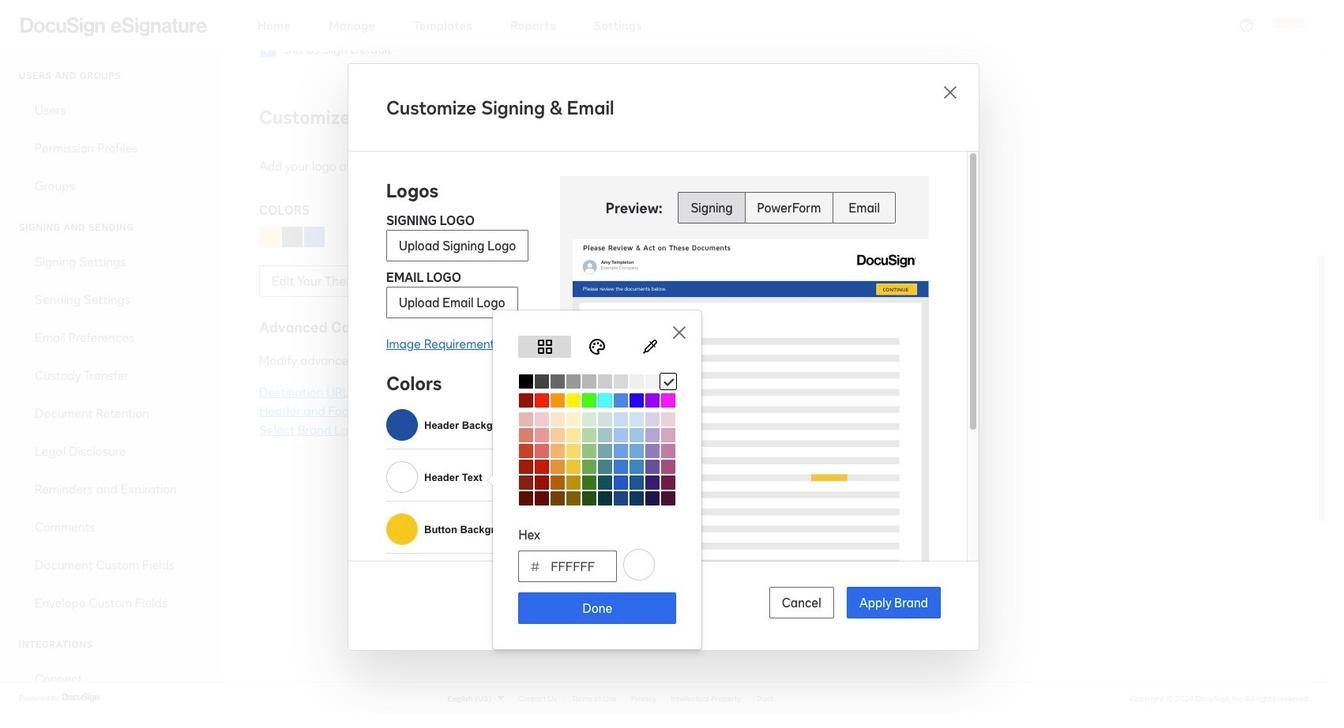 Task type: describe. For each thing, give the bounding box(es) containing it.
users and groups element
[[0, 91, 221, 205]]



Task type: vqa. For each thing, say whether or not it's contained in the screenshot.
Agreement Actions Element
no



Task type: locate. For each thing, give the bounding box(es) containing it.
docusign image
[[62, 692, 101, 704]]

None text field
[[551, 551, 617, 581]]

tab list
[[519, 336, 677, 358]]

group
[[678, 192, 896, 224]]

docusign admin image
[[21, 17, 207, 36]]

signing and sending element
[[0, 243, 221, 622]]

your uploaded profile image image
[[1274, 9, 1305, 41]]



